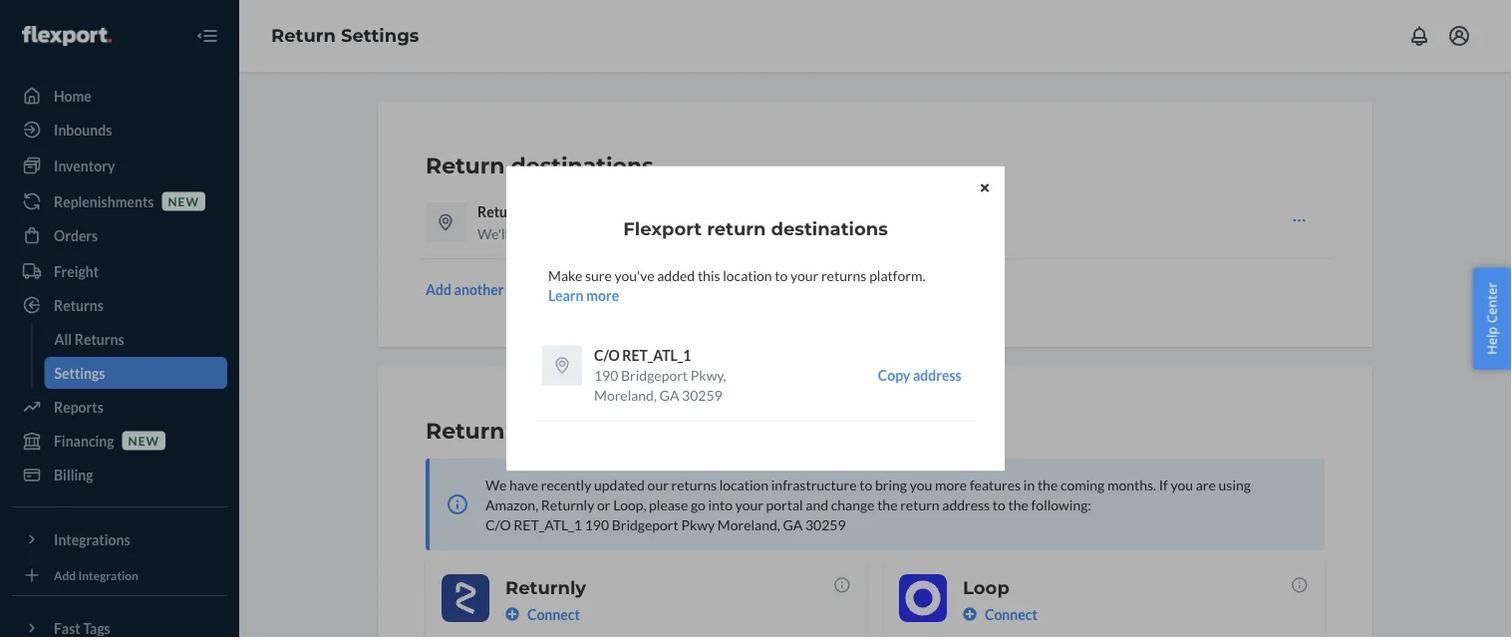 Task type: locate. For each thing, give the bounding box(es) containing it.
returns
[[821, 267, 867, 284]]

flexport return destinations
[[623, 218, 888, 240]]

make
[[548, 267, 582, 284]]

help
[[1483, 327, 1501, 355]]

ret_atl_1
[[622, 347, 691, 364]]

pkwy,
[[691, 367, 726, 384]]

30259
[[682, 387, 723, 404]]

more
[[586, 287, 619, 304]]

your
[[791, 267, 819, 284]]

center
[[1483, 282, 1501, 323]]

learn more button
[[548, 286, 619, 306]]

ga
[[660, 387, 679, 404]]

copy address
[[878, 367, 962, 384]]

this
[[698, 267, 720, 284]]

location
[[723, 267, 772, 284]]

added
[[657, 267, 695, 284]]

copy
[[878, 367, 911, 384]]

to
[[775, 267, 788, 284]]

close image
[[981, 182, 989, 194]]

flexport
[[623, 218, 702, 240]]

help center button
[[1473, 267, 1511, 370]]



Task type: describe. For each thing, give the bounding box(es) containing it.
bridgeport
[[621, 367, 688, 384]]

destinations
[[771, 218, 888, 240]]

return
[[707, 218, 766, 240]]

c/o ret_atl_1 190 bridgeport pkwy, moreland, ga 30259
[[594, 347, 726, 404]]

190
[[594, 367, 619, 384]]

you've
[[615, 267, 655, 284]]

learn
[[548, 287, 584, 304]]

make sure you've added this location to your returns platform. learn more
[[548, 267, 926, 304]]

c/o
[[594, 347, 620, 364]]

copy address button
[[878, 345, 962, 405]]

sure
[[585, 267, 612, 284]]

address
[[913, 367, 962, 384]]

flexport return destinations dialog
[[506, 166, 1005, 471]]

platform.
[[870, 267, 926, 284]]

help center
[[1483, 282, 1501, 355]]

moreland,
[[594, 387, 657, 404]]



Task type: vqa. For each thing, say whether or not it's contained in the screenshot.
location
yes



